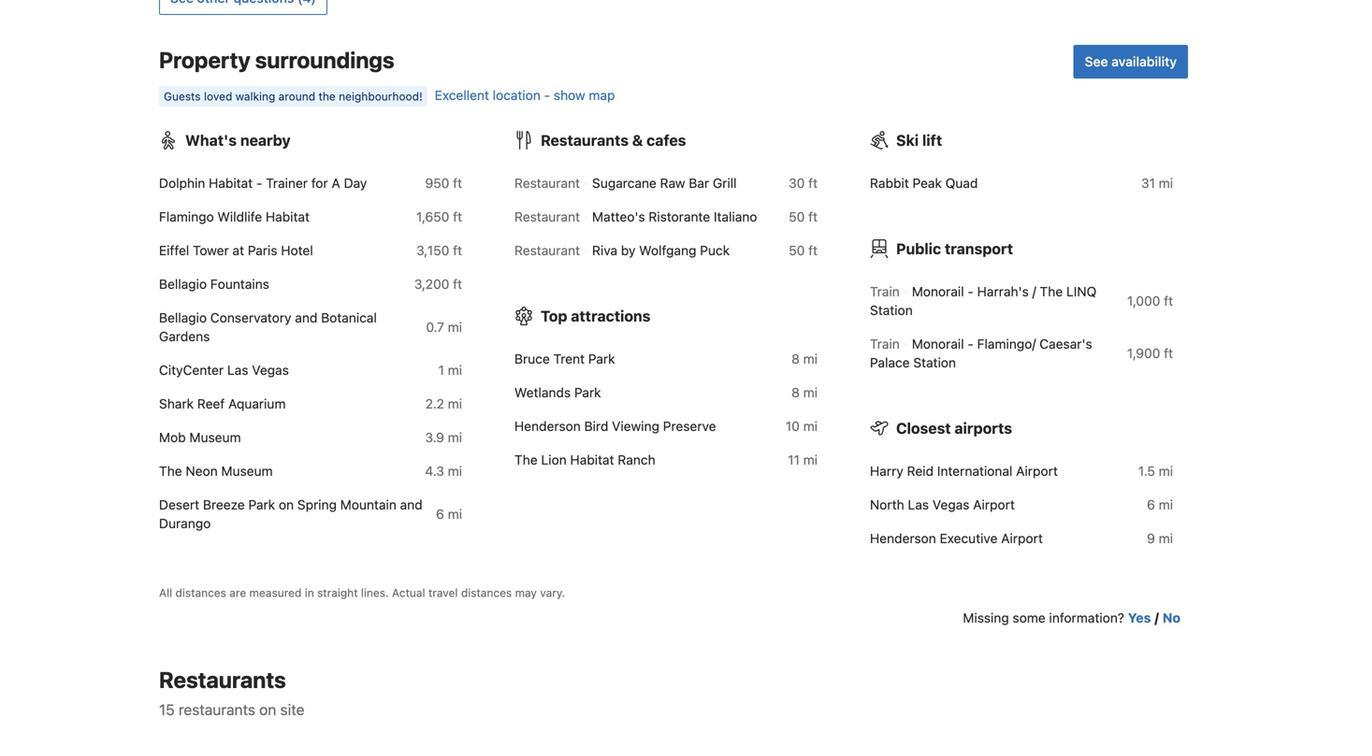 Task type: describe. For each thing, give the bounding box(es) containing it.
0.7
[[426, 320, 444, 335]]

8 mi for bruce trent park
[[792, 351, 818, 367]]

- inside monorail - flamingo/ caesar's palace station
[[968, 337, 974, 352]]

0 vertical spatial museum
[[189, 430, 241, 446]]

mountain
[[340, 497, 396, 513]]

station inside monorail - flamingo/ caesar's palace station
[[913, 355, 956, 371]]

monorail for flamingo/
[[912, 337, 964, 352]]

mi for shark reef aquarium
[[448, 396, 462, 412]]

missing
[[963, 610, 1009, 626]]

guests
[[164, 90, 201, 103]]

3,200 ft
[[414, 277, 462, 292]]

11 mi
[[788, 453, 818, 468]]

las for north
[[908, 497, 929, 513]]

mi for wetlands park
[[803, 385, 818, 401]]

matteo's ristorante italiano
[[592, 209, 757, 225]]

0 vertical spatial habitat
[[209, 176, 253, 191]]

at
[[232, 243, 244, 258]]

riva by wolfgang puck
[[592, 243, 730, 258]]

flamingo wildlife habitat
[[159, 209, 310, 225]]

mi for henderson executive airport
[[1159, 531, 1173, 547]]

no
[[1163, 610, 1181, 626]]

&
[[632, 132, 643, 149]]

bellagio for bellagio fountains
[[159, 277, 207, 292]]

peak
[[913, 176, 942, 191]]

wildlife
[[217, 209, 262, 225]]

bruce
[[515, 351, 550, 367]]

harry
[[870, 464, 904, 479]]

950
[[425, 176, 449, 191]]

restaurant for sugarcane raw bar grill
[[515, 176, 580, 191]]

monorail - flamingo/ caesar's palace station
[[870, 337, 1092, 371]]

mi for bruce trent park
[[803, 351, 818, 367]]

3,150 ft
[[416, 243, 462, 258]]

neon
[[186, 464, 218, 479]]

tower
[[193, 243, 229, 258]]

the for 4.3 mi
[[159, 464, 182, 479]]

eiffel
[[159, 243, 189, 258]]

on for desert
[[279, 497, 294, 513]]

excellent
[[435, 88, 489, 103]]

flamingo
[[159, 209, 214, 225]]

monorail for harrah's
[[912, 284, 964, 300]]

30
[[789, 176, 805, 191]]

airports
[[955, 420, 1012, 438]]

international
[[937, 464, 1013, 479]]

wolfgang
[[639, 243, 696, 258]]

2.2 mi
[[425, 396, 462, 412]]

botanical
[[321, 310, 377, 326]]

mi for mob museum
[[448, 430, 462, 446]]

puck
[[700, 243, 730, 258]]

mi for north las vegas airport
[[1159, 497, 1173, 513]]

citycenter las vegas
[[159, 363, 289, 378]]

walking
[[235, 90, 275, 103]]

missing some information? yes / no
[[963, 610, 1181, 626]]

see availability button
[[1074, 45, 1188, 79]]

henderson for top
[[515, 419, 581, 434]]

15
[[159, 701, 175, 719]]

park for desert breeze park on spring mountain and durango
[[248, 497, 275, 513]]

2 distances from the left
[[461, 586, 512, 600]]

see
[[1085, 54, 1108, 69]]

harrah's
[[977, 284, 1029, 300]]

in
[[305, 586, 314, 600]]

the lion habitat ranch
[[515, 453, 655, 468]]

shark
[[159, 396, 194, 412]]

lines.
[[361, 586, 389, 600]]

site
[[280, 701, 304, 719]]

station inside monorail - harrah's / the linq station
[[870, 303, 913, 318]]

for
[[311, 176, 328, 191]]

mi for desert breeze park on spring mountain and durango
[[448, 507, 462, 522]]

caesar's
[[1040, 337, 1092, 352]]

durango
[[159, 516, 211, 532]]

3,150
[[416, 243, 449, 258]]

neighbourhood!
[[339, 90, 423, 103]]

henderson for closest
[[870, 531, 936, 547]]

top attractions
[[541, 308, 651, 325]]

mob museum
[[159, 430, 241, 446]]

2.2
[[425, 396, 444, 412]]

yes
[[1128, 610, 1151, 626]]

italiano
[[714, 209, 757, 225]]

on for restaurants
[[259, 701, 276, 719]]

airport for north las vegas airport
[[973, 497, 1015, 513]]

loved
[[204, 90, 232, 103]]

mi for harry reid international airport
[[1159, 464, 1173, 479]]

preserve
[[663, 419, 716, 434]]

8 for bruce trent park
[[792, 351, 800, 367]]

matteo's
[[592, 209, 645, 225]]

location
[[493, 88, 541, 103]]

property surroundings
[[159, 47, 394, 73]]

airport for harry reid international airport
[[1016, 464, 1058, 479]]

train for monorail - flamingo/ caesar's palace station
[[870, 337, 900, 352]]

monorail - harrah's / the linq station
[[870, 284, 1097, 318]]

1 distances from the left
[[175, 586, 226, 600]]

habitat for flamingo
[[266, 209, 310, 225]]

guests loved walking around the neighbourhood!
[[164, 90, 423, 103]]

- left trainer
[[256, 176, 262, 191]]

flamingo/
[[977, 337, 1036, 352]]

no button
[[1163, 609, 1181, 628]]

by
[[621, 243, 636, 258]]

6 for desert breeze park on spring mountain and durango
[[436, 507, 444, 522]]

paris
[[248, 243, 277, 258]]

bruce trent park
[[515, 351, 615, 367]]

dolphin
[[159, 176, 205, 191]]

1,900 ft
[[1127, 346, 1173, 361]]

1,650
[[416, 209, 449, 225]]

mi for henderson bird viewing preserve
[[803, 419, 818, 434]]

restaurant for riva by wolfgang puck
[[515, 243, 580, 258]]

lion
[[541, 453, 567, 468]]

mi for rabbit peak quad
[[1159, 176, 1173, 191]]

1 vertical spatial museum
[[221, 464, 273, 479]]

breeze
[[203, 497, 245, 513]]

restaurants for restaurants & cafes
[[541, 132, 629, 149]]

1 vertical spatial /
[[1155, 610, 1159, 626]]

ristorante
[[649, 209, 710, 225]]

vary.
[[540, 586, 565, 600]]



Task type: vqa. For each thing, say whether or not it's contained in the screenshot.


Task type: locate. For each thing, give the bounding box(es) containing it.
10 mi
[[786, 419, 818, 434]]

trainer
[[266, 176, 308, 191]]

mi for citycenter las vegas
[[448, 363, 462, 378]]

excellent location - show map
[[435, 88, 615, 103]]

2 horizontal spatial habitat
[[570, 453, 614, 468]]

0 horizontal spatial 6 mi
[[436, 507, 462, 522]]

henderson down north
[[870, 531, 936, 547]]

1 horizontal spatial and
[[400, 497, 423, 513]]

museum
[[189, 430, 241, 446], [221, 464, 273, 479]]

1.5
[[1138, 464, 1155, 479]]

- inside monorail - harrah's / the linq station
[[968, 284, 974, 300]]

habitat
[[209, 176, 253, 191], [266, 209, 310, 225], [570, 453, 614, 468]]

50 ft
[[789, 209, 818, 225], [789, 243, 818, 258]]

restaurants & cafes
[[541, 132, 686, 149]]

1 bellagio from the top
[[159, 277, 207, 292]]

1 horizontal spatial henderson
[[870, 531, 936, 547]]

on inside desert breeze park on spring mountain and durango
[[279, 497, 294, 513]]

1.5 mi
[[1138, 464, 1173, 479]]

habitat down "bird"
[[570, 453, 614, 468]]

and
[[295, 310, 317, 326], [400, 497, 423, 513]]

las right north
[[908, 497, 929, 513]]

/
[[1032, 284, 1036, 300], [1155, 610, 1159, 626]]

950 ft
[[425, 176, 462, 191]]

1,900
[[1127, 346, 1160, 361]]

3,200
[[414, 277, 449, 292]]

monorail
[[912, 284, 964, 300], [912, 337, 964, 352]]

2 vertical spatial restaurant
[[515, 243, 580, 258]]

1 vertical spatial bellagio
[[159, 310, 207, 326]]

1 train from the top
[[870, 284, 900, 300]]

train up 'palace' at the right of page
[[870, 337, 900, 352]]

/ right harrah's
[[1032, 284, 1036, 300]]

0 vertical spatial las
[[227, 363, 248, 378]]

1 horizontal spatial distances
[[461, 586, 512, 600]]

0 vertical spatial restaurants
[[541, 132, 629, 149]]

mi for the neon museum
[[448, 464, 462, 479]]

/ left no
[[1155, 610, 1159, 626]]

- left flamingo/
[[968, 337, 974, 352]]

6 mi for north las vegas airport
[[1147, 497, 1173, 513]]

information?
[[1049, 610, 1124, 626]]

restaurants down show
[[541, 132, 629, 149]]

0 horizontal spatial the
[[159, 464, 182, 479]]

1 vertical spatial 50
[[789, 243, 805, 258]]

and right the 'mountain'
[[400, 497, 423, 513]]

las
[[227, 363, 248, 378], [908, 497, 929, 513]]

1 vertical spatial habitat
[[266, 209, 310, 225]]

dolphin habitat - trainer for a day
[[159, 176, 367, 191]]

rabbit peak quad
[[870, 176, 978, 191]]

station
[[870, 303, 913, 318], [913, 355, 956, 371]]

0 horizontal spatial vegas
[[252, 363, 289, 378]]

on left site
[[259, 701, 276, 719]]

8 mi for wetlands park
[[792, 385, 818, 401]]

/ inside monorail - harrah's / the linq station
[[1032, 284, 1036, 300]]

rabbit
[[870, 176, 909, 191]]

henderson down wetlands
[[515, 419, 581, 434]]

gardens
[[159, 329, 210, 344]]

ft
[[453, 176, 462, 191], [808, 176, 818, 191], [453, 209, 462, 225], [808, 209, 818, 225], [453, 243, 462, 258], [808, 243, 818, 258], [453, 277, 462, 292], [1164, 293, 1173, 309], [1164, 346, 1173, 361]]

all
[[159, 586, 172, 600]]

2 horizontal spatial the
[[1040, 284, 1063, 300]]

2 vertical spatial airport
[[1001, 531, 1043, 547]]

on inside restaurants 15 restaurants on site
[[259, 701, 276, 719]]

1 8 from the top
[[792, 351, 800, 367]]

2 restaurant from the top
[[515, 209, 580, 225]]

0 horizontal spatial henderson
[[515, 419, 581, 434]]

restaurants for restaurants 15 restaurants on site
[[159, 667, 286, 693]]

6 mi down 4.3 mi
[[436, 507, 462, 522]]

park
[[588, 351, 615, 367], [574, 385, 601, 401], [248, 497, 275, 513]]

sugarcane
[[592, 176, 657, 191]]

vegas for citycenter
[[252, 363, 289, 378]]

park for bruce trent park
[[588, 351, 615, 367]]

3 restaurant from the top
[[515, 243, 580, 258]]

6 mi for desert breeze park on spring mountain and durango
[[436, 507, 462, 522]]

1 horizontal spatial 6 mi
[[1147, 497, 1173, 513]]

and inside desert breeze park on spring mountain and durango
[[400, 497, 423, 513]]

0 horizontal spatial restaurants
[[159, 667, 286, 693]]

some
[[1013, 610, 1046, 626]]

the left linq
[[1040, 284, 1063, 300]]

the neon museum
[[159, 464, 273, 479]]

aquarium
[[228, 396, 286, 412]]

vegas
[[252, 363, 289, 378], [933, 497, 970, 513]]

restaurant left matteo's
[[515, 209, 580, 225]]

park up "bird"
[[574, 385, 601, 401]]

1 monorail from the top
[[912, 284, 964, 300]]

and inside bellagio conservatory and botanical gardens
[[295, 310, 317, 326]]

what's nearby
[[185, 132, 291, 149]]

nearby
[[240, 132, 291, 149]]

0 horizontal spatial distances
[[175, 586, 226, 600]]

0 vertical spatial vegas
[[252, 363, 289, 378]]

restaurants
[[179, 701, 255, 719]]

and left botanical
[[295, 310, 317, 326]]

0 vertical spatial and
[[295, 310, 317, 326]]

8 for wetlands park
[[792, 385, 800, 401]]

0 horizontal spatial 6
[[436, 507, 444, 522]]

0 vertical spatial bellagio
[[159, 277, 207, 292]]

1 horizontal spatial /
[[1155, 610, 1159, 626]]

bellagio inside bellagio conservatory and botanical gardens
[[159, 310, 207, 326]]

1 vertical spatial airport
[[973, 497, 1015, 513]]

31 mi
[[1141, 176, 1173, 191]]

what's
[[185, 132, 237, 149]]

vegas for north
[[933, 497, 970, 513]]

2 50 from the top
[[789, 243, 805, 258]]

50 ft for matteo's ristorante italiano
[[789, 209, 818, 225]]

all distances are measured in straight lines. actual travel distances may vary.
[[159, 586, 565, 600]]

2 50 ft from the top
[[789, 243, 818, 258]]

1 50 from the top
[[789, 209, 805, 225]]

1 vertical spatial vegas
[[933, 497, 970, 513]]

train for monorail - harrah's / the linq station
[[870, 284, 900, 300]]

surroundings
[[255, 47, 394, 73]]

park inside desert breeze park on spring mountain and durango
[[248, 497, 275, 513]]

- left show
[[544, 88, 550, 103]]

1 restaurant from the top
[[515, 176, 580, 191]]

3.9 mi
[[425, 430, 462, 446]]

1 vertical spatial station
[[913, 355, 956, 371]]

viewing
[[612, 419, 660, 434]]

restaurant left riva
[[515, 243, 580, 258]]

2 vertical spatial habitat
[[570, 453, 614, 468]]

0 horizontal spatial and
[[295, 310, 317, 326]]

park right breeze at the left bottom of page
[[248, 497, 275, 513]]

- left harrah's
[[968, 284, 974, 300]]

bellagio fountains
[[159, 277, 269, 292]]

1,000
[[1127, 293, 1160, 309]]

2 bellagio from the top
[[159, 310, 207, 326]]

the for 11 mi
[[515, 453, 538, 468]]

0 vertical spatial park
[[588, 351, 615, 367]]

1 vertical spatial 8 mi
[[792, 385, 818, 401]]

8
[[792, 351, 800, 367], [792, 385, 800, 401]]

habitat for the
[[570, 453, 614, 468]]

2 monorail from the top
[[912, 337, 964, 352]]

1 vertical spatial 8
[[792, 385, 800, 401]]

bellagio
[[159, 277, 207, 292], [159, 310, 207, 326]]

las for citycenter
[[227, 363, 248, 378]]

1 vertical spatial train
[[870, 337, 900, 352]]

show
[[554, 88, 585, 103]]

1 horizontal spatial las
[[908, 497, 929, 513]]

0 vertical spatial 50
[[789, 209, 805, 225]]

vegas up henderson executive airport
[[933, 497, 970, 513]]

1 horizontal spatial restaurants
[[541, 132, 629, 149]]

50 for matteo's ristorante italiano
[[789, 209, 805, 225]]

lift
[[922, 132, 942, 149]]

yes button
[[1128, 609, 1151, 628]]

habitat up flamingo wildlife habitat
[[209, 176, 253, 191]]

on left spring on the left of the page
[[279, 497, 294, 513]]

50 for riva by wolfgang puck
[[789, 243, 805, 258]]

north las vegas airport
[[870, 497, 1015, 513]]

1 vertical spatial 50 ft
[[789, 243, 818, 258]]

6 mi up 9 mi
[[1147, 497, 1173, 513]]

the inside monorail - harrah's / the linq station
[[1040, 284, 1063, 300]]

0 vertical spatial airport
[[1016, 464, 1058, 479]]

monorail down monorail - harrah's / the linq station
[[912, 337, 964, 352]]

park right "trent"
[[588, 351, 615, 367]]

2 8 mi from the top
[[792, 385, 818, 401]]

are
[[229, 586, 246, 600]]

1 horizontal spatial habitat
[[266, 209, 310, 225]]

station right 'palace' at the right of page
[[913, 355, 956, 371]]

0 horizontal spatial las
[[227, 363, 248, 378]]

restaurant for matteo's ristorante italiano
[[515, 209, 580, 225]]

bellagio conservatory and botanical gardens
[[159, 310, 377, 344]]

ski
[[896, 132, 919, 149]]

airport
[[1016, 464, 1058, 479], [973, 497, 1015, 513], [1001, 531, 1043, 547]]

vegas up aquarium on the left of page
[[252, 363, 289, 378]]

2 train from the top
[[870, 337, 900, 352]]

ranch
[[618, 453, 655, 468]]

1 vertical spatial and
[[400, 497, 423, 513]]

1 vertical spatial restaurant
[[515, 209, 580, 225]]

0 horizontal spatial /
[[1032, 284, 1036, 300]]

restaurant left sugarcane
[[515, 176, 580, 191]]

8 mi
[[792, 351, 818, 367], [792, 385, 818, 401]]

30 ft
[[789, 176, 818, 191]]

the left lion
[[515, 453, 538, 468]]

4.3 mi
[[425, 464, 462, 479]]

1 vertical spatial on
[[259, 701, 276, 719]]

1 vertical spatial las
[[908, 497, 929, 513]]

0 vertical spatial /
[[1032, 284, 1036, 300]]

train down public
[[870, 284, 900, 300]]

2 vertical spatial park
[[248, 497, 275, 513]]

6 up '9'
[[1147, 497, 1155, 513]]

distances right all
[[175, 586, 226, 600]]

1 vertical spatial henderson
[[870, 531, 936, 547]]

1 8 mi from the top
[[792, 351, 818, 367]]

las up shark reef aquarium
[[227, 363, 248, 378]]

museum up the neon museum
[[189, 430, 241, 446]]

airport right international
[[1016, 464, 1058, 479]]

0 vertical spatial henderson
[[515, 419, 581, 434]]

henderson executive airport
[[870, 531, 1043, 547]]

6 down 4.3 mi
[[436, 507, 444, 522]]

the left neon
[[159, 464, 182, 479]]

desert
[[159, 497, 199, 513]]

top
[[541, 308, 567, 325]]

airport right executive
[[1001, 531, 1043, 547]]

station up 'palace' at the right of page
[[870, 303, 913, 318]]

museum up breeze at the left bottom of page
[[221, 464, 273, 479]]

0 vertical spatial 50 ft
[[789, 209, 818, 225]]

reid
[[907, 464, 934, 479]]

bellagio down 'eiffel'
[[159, 277, 207, 292]]

attractions
[[571, 308, 651, 325]]

airport down international
[[973, 497, 1015, 513]]

0 horizontal spatial station
[[870, 303, 913, 318]]

mi for the lion habitat ranch
[[803, 453, 818, 468]]

bellagio for bellagio conservatory and botanical gardens
[[159, 310, 207, 326]]

mi for bellagio conservatory and botanical gardens
[[448, 320, 462, 335]]

0 vertical spatial monorail
[[912, 284, 964, 300]]

2 8 from the top
[[792, 385, 800, 401]]

restaurants inside restaurants 15 restaurants on site
[[159, 667, 286, 693]]

spring
[[297, 497, 337, 513]]

1 horizontal spatial the
[[515, 453, 538, 468]]

1 horizontal spatial on
[[279, 497, 294, 513]]

0 vertical spatial on
[[279, 497, 294, 513]]

harry reid international airport
[[870, 464, 1058, 479]]

1 horizontal spatial station
[[913, 355, 956, 371]]

the
[[319, 90, 336, 103]]

north
[[870, 497, 904, 513]]

hotel
[[281, 243, 313, 258]]

0 vertical spatial 8
[[792, 351, 800, 367]]

monorail inside monorail - flamingo/ caesar's palace station
[[912, 337, 964, 352]]

mi
[[1159, 176, 1173, 191], [448, 320, 462, 335], [803, 351, 818, 367], [448, 363, 462, 378], [803, 385, 818, 401], [448, 396, 462, 412], [803, 419, 818, 434], [448, 430, 462, 446], [803, 453, 818, 468], [448, 464, 462, 479], [1159, 464, 1173, 479], [1159, 497, 1173, 513], [448, 507, 462, 522], [1159, 531, 1173, 547]]

train
[[870, 284, 900, 300], [870, 337, 900, 352]]

around
[[278, 90, 315, 103]]

0 vertical spatial train
[[870, 284, 900, 300]]

1 horizontal spatial vegas
[[933, 497, 970, 513]]

monorail down public transport on the top of page
[[912, 284, 964, 300]]

0 horizontal spatial habitat
[[209, 176, 253, 191]]

0 horizontal spatial on
[[259, 701, 276, 719]]

0 vertical spatial restaurant
[[515, 176, 580, 191]]

0 vertical spatial station
[[870, 303, 913, 318]]

1 50 ft from the top
[[789, 209, 818, 225]]

monorail inside monorail - harrah's / the linq station
[[912, 284, 964, 300]]

on
[[279, 497, 294, 513], [259, 701, 276, 719]]

closest
[[896, 420, 951, 438]]

9
[[1147, 531, 1155, 547]]

0 vertical spatial 8 mi
[[792, 351, 818, 367]]

habitat down trainer
[[266, 209, 310, 225]]

31
[[1141, 176, 1155, 191]]

restaurants up restaurants
[[159, 667, 286, 693]]

eiffel tower at paris hotel
[[159, 243, 313, 258]]

henderson
[[515, 419, 581, 434], [870, 531, 936, 547]]

1 vertical spatial restaurants
[[159, 667, 286, 693]]

50 ft for riva by wolfgang puck
[[789, 243, 818, 258]]

grill
[[713, 176, 737, 191]]

bellagio up gardens
[[159, 310, 207, 326]]

1 horizontal spatial 6
[[1147, 497, 1155, 513]]

1 vertical spatial park
[[574, 385, 601, 401]]

closest airports
[[896, 420, 1012, 438]]

1 vertical spatial monorail
[[912, 337, 964, 352]]

public
[[896, 240, 941, 258]]

1
[[438, 363, 444, 378]]

distances left may
[[461, 586, 512, 600]]

6 for north las vegas airport
[[1147, 497, 1155, 513]]



